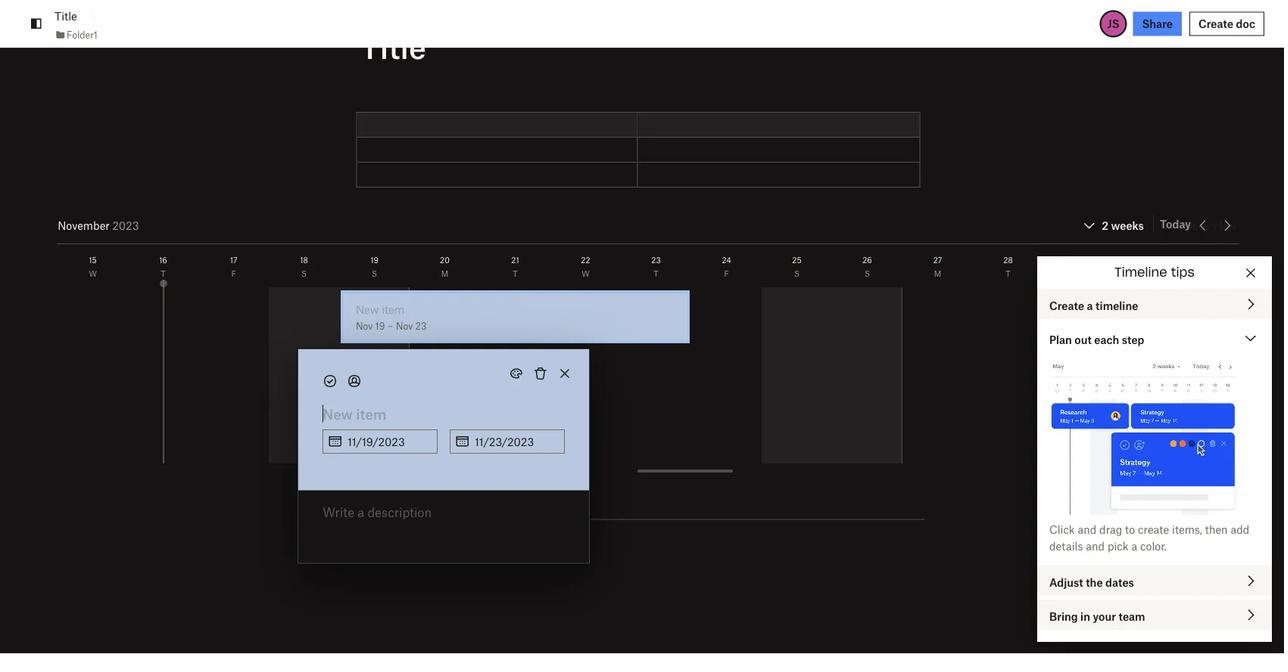 Task type: locate. For each thing, give the bounding box(es) containing it.
1 vertical spatial a
[[1131, 540, 1137, 553]]

t for 28 t
[[1006, 269, 1011, 279]]

adjust the dates button
[[1037, 566, 1272, 597]]

f inside 17 f
[[231, 269, 236, 279]]

s
[[301, 269, 307, 279], [372, 269, 377, 279], [794, 269, 800, 279], [865, 269, 870, 279]]

today button
[[1153, 216, 1191, 234]]

f inside 24 f
[[724, 269, 729, 279]]

2 m from the left
[[934, 269, 941, 279]]

details
[[1049, 540, 1083, 553]]

nov right –
[[396, 321, 413, 332]]

19 left –
[[375, 321, 385, 332]]

f
[[231, 269, 236, 279], [724, 269, 729, 279]]

1 vertical spatial and
[[1086, 540, 1105, 553]]

s for 18 s
[[301, 269, 307, 279]]

15
[[89, 256, 97, 265]]

adjust the dates link
[[1037, 566, 1272, 597]]

1 vertical spatial create
[[1049, 299, 1084, 312]]

2023 for november 2023
[[112, 219, 139, 232]]

1 vertical spatial title
[[360, 27, 426, 65]]

plan out each step button
[[1037, 323, 1272, 354]]

and left drag
[[1078, 523, 1097, 536]]

september
[[58, 219, 113, 232]]

t down the 21
[[513, 269, 518, 279]]

1 m from the left
[[441, 269, 448, 279]]

3 t from the left
[[654, 269, 659, 279]]

october 2023
[[58, 219, 128, 232]]

create a timeline
[[1049, 299, 1138, 312]]

s down 25
[[794, 269, 800, 279]]

s inside 19 s
[[372, 269, 377, 279]]

24 f
[[722, 256, 731, 279]]

create doc button
[[1189, 12, 1264, 36]]

1 horizontal spatial f
[[724, 269, 729, 279]]

0 vertical spatial title
[[55, 10, 77, 23]]

f down 17
[[231, 269, 236, 279]]

18 s
[[300, 256, 308, 279]]

17 f
[[230, 256, 237, 279]]

s inside 25 s
[[794, 269, 800, 279]]

1 nov from the left
[[356, 321, 373, 332]]

2 f from the left
[[724, 269, 729, 279]]

to
[[1125, 523, 1135, 536]]

2 t from the left
[[513, 269, 518, 279]]

28 t
[[1003, 256, 1013, 279]]

0 horizontal spatial nov
[[356, 321, 373, 332]]

1 2023 from the left
[[101, 219, 128, 232]]

m inside "27 m"
[[934, 269, 941, 279]]

t inside 23 t
[[654, 269, 659, 279]]

0 vertical spatial 1
[[1218, 256, 1221, 265]]

1 f from the left
[[231, 269, 236, 279]]

bring in your team
[[1049, 610, 1145, 624]]

t for 16 t
[[161, 269, 166, 279]]

2 weeks button
[[1081, 217, 1153, 235]]

f down the 24
[[724, 269, 729, 279]]

create
[[1199, 17, 1233, 30], [1049, 299, 1084, 312]]

and left pick
[[1086, 540, 1105, 553]]

0 horizontal spatial a
[[1087, 299, 1093, 312]]

w down 15
[[89, 269, 97, 279]]

28
[[1003, 256, 1013, 265]]

0 vertical spatial 23
[[651, 256, 661, 265]]

30 t
[[1144, 256, 1154, 279]]

m down 20
[[441, 269, 448, 279]]

4 t from the left
[[1006, 269, 1011, 279]]

adjust
[[1049, 576, 1083, 589]]

2023
[[101, 219, 128, 232], [112, 219, 139, 232], [116, 219, 143, 232]]

nov down new
[[356, 321, 373, 332]]

t inside the "21 t"
[[513, 269, 518, 279]]

click and drag to create items, then add details and pick a color.
[[1049, 523, 1250, 553]]

bring in your team link
[[1037, 600, 1272, 631]]

w inside the '22 w'
[[582, 269, 590, 279]]

folder1
[[67, 29, 98, 40]]

title link
[[55, 8, 77, 25]]

second
[[1144, 624, 1180, 637]]

0 horizontal spatial m
[[441, 269, 448, 279]]

2 2023 from the left
[[112, 219, 139, 232]]

23
[[651, 256, 661, 265], [415, 321, 427, 332]]

s down 26
[[865, 269, 870, 279]]

26 s
[[863, 256, 872, 279]]

t down "16"
[[161, 269, 166, 279]]

0 horizontal spatial create
[[1049, 299, 1084, 312]]

m
[[441, 269, 448, 279], [934, 269, 941, 279]]

a right pick
[[1131, 540, 1137, 553]]

timeline tips
[[1115, 267, 1195, 279]]

0 horizontal spatial f
[[231, 269, 236, 279]]

1 w from the left
[[89, 269, 97, 279]]

s inside 18 s
[[301, 269, 307, 279]]

2023 for october 2023
[[101, 219, 128, 232]]

1 vertical spatial 23
[[415, 321, 427, 332]]

1 down team on the right
[[1136, 624, 1141, 637]]

19 inside new item nov 19 – nov 23
[[375, 321, 385, 332]]

create for create doc
[[1199, 17, 1233, 30]]

1 vertical spatial 19
[[375, 321, 385, 332]]

0 vertical spatial 19
[[370, 256, 378, 265]]

adjust the dates
[[1049, 576, 1134, 589]]

1 horizontal spatial nov
[[396, 321, 413, 332]]

26
[[863, 256, 872, 265]]

items,
[[1172, 523, 1202, 536]]

4 s from the left
[[865, 269, 870, 279]]

s inside 26 s
[[865, 269, 870, 279]]

december
[[1184, 219, 1236, 232]]

new
[[356, 303, 379, 316]]

create left doc
[[1199, 17, 1233, 30]]

a
[[1087, 299, 1093, 312], [1131, 540, 1137, 553]]

create a timeline link
[[1037, 289, 1272, 320]]

25 s
[[792, 256, 802, 279]]

t down the 28
[[1006, 269, 1011, 279]]

m down the 27
[[934, 269, 941, 279]]

None text field
[[475, 431, 564, 454]]

create inside create a timeline popup button
[[1049, 299, 1084, 312]]

color.
[[1140, 540, 1167, 553]]

1 horizontal spatial a
[[1131, 540, 1137, 553]]

0 horizontal spatial w
[[89, 269, 97, 279]]

0 horizontal spatial 1
[[1136, 624, 1141, 637]]

0 horizontal spatial 23
[[415, 321, 427, 332]]

3 s from the left
[[794, 269, 800, 279]]

1 horizontal spatial m
[[934, 269, 941, 279]]

s down 18
[[301, 269, 307, 279]]

3 2023 from the left
[[116, 219, 143, 232]]

0 vertical spatial a
[[1087, 299, 1093, 312]]

19
[[370, 256, 378, 265], [375, 321, 385, 332]]

click
[[1049, 523, 1075, 536]]

create up plan at the right of the page
[[1049, 299, 1084, 312]]

title
[[55, 10, 77, 23], [360, 27, 426, 65]]

23 right 22
[[651, 256, 661, 265]]

create inside create doc "popup button"
[[1199, 17, 1233, 30]]

2 nov from the left
[[396, 321, 413, 332]]

1 horizontal spatial 1
[[1218, 256, 1221, 265]]

t right the '22 w'
[[654, 269, 659, 279]]

5 t from the left
[[1146, 269, 1151, 279]]

0 vertical spatial and
[[1078, 523, 1097, 536]]

t
[[161, 269, 166, 279], [513, 269, 518, 279], [654, 269, 659, 279], [1006, 269, 1011, 279], [1146, 269, 1151, 279]]

s up new
[[372, 269, 377, 279]]

t inside 30 t
[[1146, 269, 1151, 279]]

27 m
[[933, 256, 942, 279]]

None text field
[[348, 431, 437, 454]]

t down 30
[[1146, 269, 1151, 279]]

doc
[[1236, 17, 1255, 30]]

m for 20 m
[[441, 269, 448, 279]]

t inside 16 t
[[161, 269, 166, 279]]

1 down december
[[1218, 256, 1221, 265]]

1 horizontal spatial w
[[582, 269, 590, 279]]

2 s from the left
[[372, 269, 377, 279]]

23 right –
[[415, 321, 427, 332]]

drag
[[1099, 523, 1122, 536]]

timeline
[[1096, 299, 1138, 312]]

js button
[[1100, 10, 1127, 37]]

w
[[89, 269, 97, 279], [582, 269, 590, 279]]

new item nov 19 – nov 23
[[356, 303, 427, 332]]

w for 15 w
[[89, 269, 97, 279]]

0 vertical spatial create
[[1199, 17, 1233, 30]]

–
[[388, 321, 393, 332]]

2 w from the left
[[582, 269, 590, 279]]

30
[[1144, 256, 1154, 265]]

19 up new
[[370, 256, 378, 265]]

m inside 20 m
[[441, 269, 448, 279]]

create
[[1138, 523, 1169, 536]]

timeline
[[1115, 267, 1167, 279]]

1 horizontal spatial create
[[1199, 17, 1233, 30]]

t inside 28 t
[[1006, 269, 1011, 279]]

a left "timeline"
[[1087, 299, 1093, 312]]

1
[[1218, 256, 1221, 265], [1136, 624, 1141, 637]]

1 s from the left
[[301, 269, 307, 279]]

1 t from the left
[[161, 269, 166, 279]]

w down 22
[[582, 269, 590, 279]]



Task type: vqa. For each thing, say whether or not it's contained in the screenshot.


Task type: describe. For each thing, give the bounding box(es) containing it.
bring
[[1049, 610, 1078, 624]]

s for 26 s
[[865, 269, 870, 279]]

wrapper timeline assign image
[[345, 373, 363, 391]]

21
[[511, 256, 519, 265]]

team
[[1119, 610, 1145, 624]]

js
[[1107, 17, 1119, 30]]

november 2023
[[58, 219, 139, 232]]

15 w
[[89, 256, 97, 279]]

t for 23 t
[[654, 269, 659, 279]]

pick
[[1108, 540, 1129, 553]]

25
[[792, 256, 802, 265]]

1 vertical spatial 1
[[1136, 624, 1141, 637]]

f for 24 f
[[724, 269, 729, 279]]

f for 17 f
[[231, 269, 236, 279]]

in
[[1081, 610, 1090, 624]]

a inside the click and drag to create items, then add details and pick a color.
[[1131, 540, 1137, 553]]

1 horizontal spatial title
[[360, 27, 426, 65]]

updated 1 second ago
[[1090, 624, 1201, 637]]

step
[[1122, 333, 1144, 346]]

september 2023
[[58, 219, 143, 232]]

20
[[440, 256, 450, 265]]

weeks
[[1111, 219, 1144, 232]]

18
[[300, 256, 308, 265]]

plan
[[1049, 333, 1072, 346]]

2023 for september 2023
[[116, 219, 143, 232]]

october
[[58, 219, 98, 232]]

s for 19 s
[[372, 269, 377, 279]]

2
[[1102, 219, 1108, 232]]

29
[[1074, 256, 1083, 265]]

20 m
[[440, 256, 450, 279]]

m for 27 m
[[934, 269, 941, 279]]

dates
[[1105, 576, 1134, 589]]

21 t
[[511, 256, 519, 279]]

2 weeks
[[1102, 219, 1144, 232]]

your
[[1093, 610, 1116, 624]]

ago
[[1182, 624, 1201, 637]]

16 t
[[159, 256, 167, 279]]

updated
[[1090, 624, 1133, 637]]

22
[[581, 256, 590, 265]]

add
[[1231, 523, 1250, 536]]

folder1 link
[[55, 27, 98, 42]]

27
[[933, 256, 942, 265]]

create for create a timeline
[[1049, 299, 1084, 312]]

share
[[1142, 17, 1173, 30]]

22 w
[[581, 256, 590, 279]]

out
[[1075, 333, 1092, 346]]

19 s
[[370, 256, 378, 279]]

w for 22 w
[[582, 269, 590, 279]]

bring in your team button
[[1037, 600, 1272, 631]]

the
[[1086, 576, 1103, 589]]

24
[[722, 256, 731, 265]]

plan out each step link
[[1037, 323, 1272, 354]]

17
[[230, 256, 237, 265]]

16
[[159, 256, 167, 265]]

plan out each step
[[1049, 333, 1144, 346]]

each
[[1094, 333, 1119, 346]]

create a timeline button
[[1037, 289, 1272, 320]]

caption
[[378, 488, 423, 503]]

t for 21 t
[[513, 269, 518, 279]]

item
[[382, 303, 404, 316]]

today
[[1160, 218, 1191, 231]]

0 horizontal spatial title
[[55, 10, 77, 23]]

a inside popup button
[[1087, 299, 1093, 312]]

create doc
[[1199, 17, 1255, 30]]

23 inside new item nov 19 – nov 23
[[415, 321, 427, 332]]

23 t
[[651, 256, 661, 279]]

then
[[1205, 523, 1228, 536]]

tips
[[1171, 267, 1195, 279]]

share button
[[1133, 12, 1182, 36]]

t for 30 t
[[1146, 269, 1151, 279]]

november
[[58, 219, 109, 232]]

s for 25 s
[[794, 269, 800, 279]]

1 horizontal spatial 23
[[651, 256, 661, 265]]



